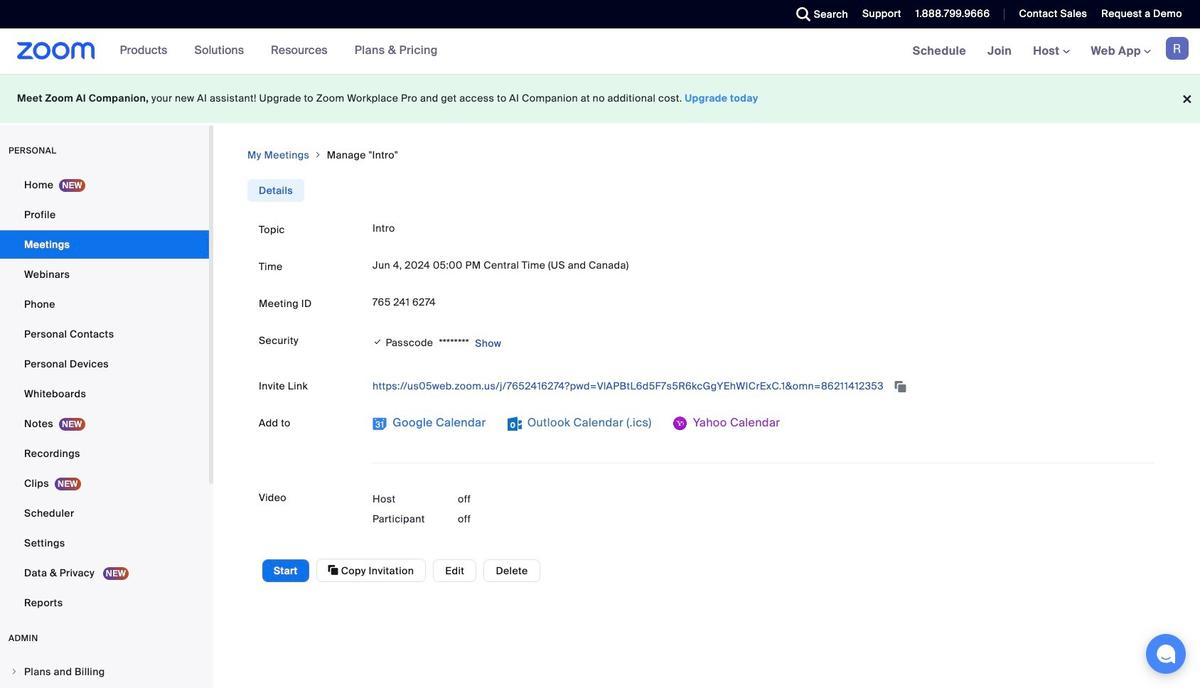 Task type: vqa. For each thing, say whether or not it's contained in the screenshot.
right icon
yes



Task type: describe. For each thing, give the bounding box(es) containing it.
product information navigation
[[95, 28, 449, 74]]

copy image
[[328, 564, 339, 577]]

add to outlook calendar (.ics) image
[[508, 417, 522, 431]]

profile picture image
[[1167, 37, 1189, 60]]

0 vertical spatial right image
[[314, 148, 323, 162]]

personal menu menu
[[0, 171, 209, 619]]

add to google calendar image
[[373, 417, 387, 431]]

meetings navigation
[[902, 28, 1201, 75]]

open chat image
[[1157, 644, 1177, 664]]



Task type: locate. For each thing, give the bounding box(es) containing it.
banner
[[0, 28, 1201, 75]]

manage my meeting tab control tab list
[[248, 179, 304, 202]]

1 vertical spatial right image
[[10, 668, 18, 676]]

zoom logo image
[[17, 42, 95, 60]]

1 horizontal spatial right image
[[314, 148, 323, 162]]

0 horizontal spatial right image
[[10, 668, 18, 676]]

application
[[373, 375, 1155, 398]]

add to yahoo calendar image
[[673, 417, 688, 431]]

right image
[[314, 148, 323, 162], [10, 668, 18, 676]]

checked image
[[373, 335, 383, 349]]

tab
[[248, 179, 304, 202]]

menu item
[[0, 659, 209, 686]]

manage intro navigation
[[248, 148, 1167, 162]]

footer
[[0, 74, 1201, 123]]



